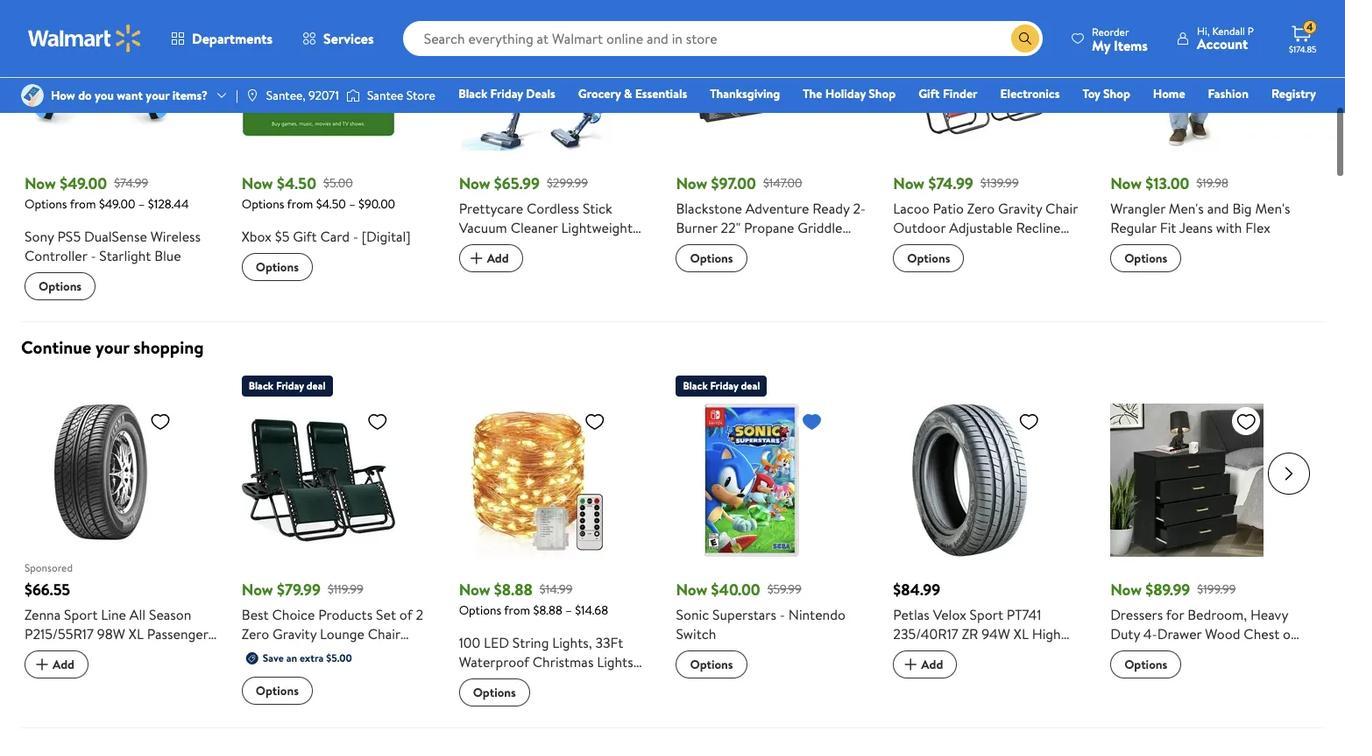 Task type: locate. For each thing, give the bounding box(es) containing it.
- right tray
[[314, 640, 320, 659]]

100
[[459, 610, 480, 629]]

product group containing lacoo patio zero gravity chair outdoor adjustable recline chair seating capacity 2, light red
[[893, 0, 1086, 277]]

$49.00
[[99, 172, 135, 190]]

of
[[399, 582, 412, 601], [1283, 601, 1296, 621]]

for right an at the bottom of the page
[[301, 621, 319, 640]]

lights
[[597, 629, 633, 649], [562, 668, 598, 687]]

xl right 94w
[[1014, 601, 1029, 621]]

0 vertical spatial gift
[[918, 85, 940, 103]]

of inside best choice products set of 2 zero gravity lounge chair recliners for patio, pool w/ cup holder tray - forest green
[[399, 582, 412, 601]]

add to favorites list, dressers for bedroom, heavy duty 4-drawer wood chest of drawers, modern storage bedroom chest for kids room, black vertical storage cabinet for bathroom, closet, entryway, hallway, nursery, l2027 image
[[1236, 388, 1257, 409]]

entryway,
[[1110, 698, 1170, 717]]

add down p215/55r17
[[53, 633, 75, 650]]

gravity
[[998, 175, 1042, 195], [273, 601, 317, 621]]

santee,
[[266, 87, 306, 104]]

$14.68
[[575, 579, 608, 596]]

of inside now $89.99 $199.99 dressers for bedroom, heavy duty 4-drawer wood chest of drawers, modern storage bedroom chest for kids room, black vertical storage cabinet for bathroom, closet, entryway, hallway, nursery, l2027
[[1283, 601, 1296, 621]]

add to cart image up 2004
[[900, 631, 921, 652]]

2 horizontal spatial chair
[[1046, 175, 1078, 195]]

debit
[[1211, 110, 1241, 127]]

add button for prettycare cordless stick vacuum cleaner lightweight for carpet floor pet hair w200
[[459, 221, 523, 249]]

product group
[[25, 0, 217, 277], [242, 0, 434, 277], [459, 0, 652, 277], [676, 0, 869, 277], [893, 0, 1086, 277], [1110, 0, 1303, 277], [25, 345, 217, 684], [242, 345, 434, 684], [459, 345, 652, 745], [676, 345, 869, 684], [893, 345, 1086, 684], [1110, 345, 1303, 736]]

bedroom,
[[1188, 582, 1247, 601], [519, 707, 578, 726]]

men's right big
[[1255, 175, 1290, 195]]

your
[[146, 87, 169, 104], [96, 312, 129, 336]]

flex
[[1245, 195, 1271, 214]]

with inside now $13.00 $19.98 wrangler men's and big men's regular fit jeans with flex
[[1216, 195, 1242, 214]]

1 horizontal spatial from
[[287, 172, 313, 190]]

1 horizontal spatial with
[[676, 214, 702, 233]]

chair down lacoo
[[893, 214, 926, 233]]

nintendo
[[789, 582, 846, 601]]

save an extra $5.00
[[263, 628, 352, 643]]

one debit link
[[1174, 109, 1249, 128]]

for up warm
[[601, 668, 619, 687]]

white
[[459, 726, 495, 745]]

1 vertical spatial zero
[[242, 601, 269, 621]]

options down save
[[256, 659, 299, 676]]

– right $49.00
[[138, 172, 145, 190]]

0 horizontal spatial zero
[[242, 601, 269, 621]]

patio
[[933, 175, 964, 195]]

0 vertical spatial bedroom,
[[1188, 582, 1247, 601]]

zero inside lacoo patio zero gravity chair outdoor adjustable recline chair seating capacity 2, light red
[[967, 175, 995, 195]]

bedroom, down fairy
[[519, 707, 578, 726]]

chest right wood
[[1244, 601, 1280, 621]]

4
[[1307, 19, 1313, 34]]

now inside now $13.00 $19.98 wrangler men's and big men's regular fit jeans with flex
[[1110, 149, 1142, 171]]

add button down p215/55r17
[[25, 628, 89, 656]]

2 horizontal spatial –
[[565, 579, 572, 596]]

now $40.00 $59.99 sonic superstars - nintendo switch
[[676, 556, 846, 621]]

now up dressers
[[1110, 556, 1142, 578]]

lights right fairy
[[562, 668, 598, 687]]

options link down "outdoor"
[[893, 221, 964, 249]]

hard
[[705, 214, 735, 233]]

0 horizontal spatial chest
[[1170, 640, 1206, 659]]

options down waterproof
[[473, 661, 516, 678]]

chair
[[1046, 175, 1078, 195], [893, 214, 926, 233], [368, 601, 400, 621]]

options down $5
[[256, 235, 299, 253]]

1 vertical spatial gravity
[[273, 601, 317, 621]]

now for $40.00
[[676, 556, 707, 578]]

fashion
[[1208, 85, 1249, 103]]

add to cart image down p215/55r17
[[32, 631, 53, 652]]

0 horizontal spatial with
[[459, 649, 485, 668]]

2 horizontal spatial with
[[1216, 195, 1242, 214]]

reorder
[[1092, 24, 1129, 39]]

0 horizontal spatial tire
[[25, 621, 48, 640]]

tire inside petlas velox sport pt741 235/40r17 zr 94w xl high performance tire fits: 1995 bmw m3 lightweight, 1997- 2004 lotus esprit v8
[[975, 621, 998, 640]]

product group containing $66.55
[[25, 345, 217, 684]]

1 horizontal spatial add
[[487, 226, 509, 244]]

wood
[[1205, 601, 1240, 621]]

heavy
[[1250, 582, 1288, 601]]

drawer
[[1157, 601, 1202, 621]]

santee
[[367, 87, 403, 104]]

0 horizontal spatial bedroom,
[[519, 707, 578, 726]]

zr
[[962, 601, 978, 621]]

with left flex
[[1216, 195, 1242, 214]]

2 horizontal spatial add
[[921, 633, 943, 650]]

options down switch
[[690, 633, 733, 650]]

your right continue
[[96, 312, 129, 336]]

product group containing blackstone adventure ready 2- burner 22" propane griddle with hard cover in smokey mountain
[[676, 0, 869, 277]]

and
[[1207, 175, 1229, 195]]

of left 2
[[399, 582, 412, 601]]

add to cart image for petlas velox sport pt741 235/40r17 zr 94w xl high performance tire fits: 1995 bmw m3 lightweight, 1997- 2004 lotus esprit v8
[[900, 631, 921, 652]]

from for $4.50
[[287, 172, 313, 190]]

from left $4.50 at the left
[[287, 172, 313, 190]]

from left $49.00
[[70, 172, 96, 190]]

add button down 235/40r17
[[893, 628, 957, 656]]

ready
[[813, 175, 850, 195]]

– right $4.50 at the left
[[349, 172, 356, 190]]

0 horizontal spatial sport
[[64, 582, 98, 601]]

registry link
[[1264, 84, 1324, 103]]

1 horizontal spatial sport
[[970, 582, 1003, 601]]

now up wrangler
[[1110, 149, 1142, 171]]

options down "outdoor"
[[907, 226, 950, 244]]

blackstone adventure ready 2- burner 22" propane griddle with hard cover in smokey mountain
[[676, 175, 866, 253]]

1 horizontal spatial gift
[[918, 85, 940, 103]]

1 horizontal spatial bedroom,
[[1188, 582, 1247, 601]]

1 tire from the left
[[25, 621, 48, 640]]

1 horizontal spatial  image
[[346, 87, 360, 104]]

product group containing now $40.00
[[676, 345, 869, 684]]

zero up save
[[242, 601, 269, 621]]

now inside now $89.99 $199.99 dressers for bedroom, heavy duty 4-drawer wood chest of drawers, modern storage bedroom chest for kids room, black vertical storage cabinet for bathroom, closet, entryway, hallway, nursery, l2027
[[1110, 556, 1142, 578]]

next slide for black friday deals list image
[[1268, 23, 1310, 65]]

shop right toy
[[1103, 85, 1130, 103]]

products
[[318, 582, 373, 601]]

1 shop from the left
[[869, 85, 896, 103]]

2 sport from the left
[[970, 582, 1003, 601]]

options inside now $8.88 $14.99 options from $8.88 – $14.68
[[459, 579, 501, 596]]

 image
[[21, 84, 44, 107], [346, 87, 360, 104]]

walmart image
[[28, 25, 142, 53]]

switch
[[676, 601, 716, 621]]

chair up green
[[368, 601, 400, 621]]

smokey
[[793, 214, 840, 233]]

blue
[[154, 223, 181, 242]]

 image right 92071
[[346, 87, 360, 104]]

1 horizontal spatial black
[[1110, 659, 1143, 678]]

now up sonic
[[676, 556, 707, 578]]

options link
[[676, 221, 747, 249], [893, 221, 964, 249], [1110, 221, 1182, 249], [242, 230, 313, 258], [25, 249, 96, 277], [676, 628, 747, 656], [1110, 628, 1182, 656], [242, 654, 313, 682], [459, 656, 530, 684]]

4-
[[1143, 601, 1157, 621]]

xl
[[129, 601, 144, 621], [1014, 601, 1029, 621]]

now up 100
[[459, 556, 490, 578]]

gravity up an at the bottom of the page
[[273, 601, 317, 621]]

your right the want
[[146, 87, 169, 104]]

add for petlas velox sport pt741 235/40r17 zr 94w xl high performance tire fits: 1995 bmw m3 lightweight, 1997- 2004 lotus esprit v8
[[921, 633, 943, 650]]

1 horizontal spatial of
[[1283, 601, 1296, 621]]

reorder my items
[[1092, 24, 1148, 55]]

add down vacuum
[[487, 226, 509, 244]]

home
[[1153, 85, 1185, 103]]

2 vertical spatial chair
[[368, 601, 400, 621]]

1 horizontal spatial zero
[[967, 175, 995, 195]]

zero right patio
[[967, 175, 995, 195]]

hi,
[[1197, 24, 1210, 39]]

sport left line
[[64, 582, 98, 601]]

1 vertical spatial storage
[[1196, 659, 1244, 678]]

santee, 92071
[[266, 87, 339, 104]]

now inside 'now $65.99 $299.99 prettycare cordless stick vacuum cleaner lightweight for carpet floor pet hair w200'
[[459, 149, 490, 171]]

storage down heavy
[[1219, 621, 1266, 640]]

1 horizontal spatial add to cart image
[[466, 225, 487, 246]]

registry
[[1272, 85, 1316, 103]]

options link down save
[[242, 654, 313, 682]]

now
[[459, 149, 490, 171], [1110, 149, 1142, 171], [459, 556, 490, 578], [676, 556, 707, 578], [1110, 556, 1142, 578]]

1 vertical spatial bedroom,
[[519, 707, 578, 726]]

- inside best choice products set of 2 zero gravity lounge chair recliners for patio, pool w/ cup holder tray - forest green
[[314, 640, 320, 659]]

now up "prettycare"
[[459, 149, 490, 171]]

season
[[149, 582, 191, 601]]

options down regular
[[1124, 226, 1168, 244]]

options link down waterproof
[[459, 656, 530, 684]]

xl right 98w
[[129, 601, 144, 621]]

0 horizontal spatial of
[[399, 582, 412, 601]]

bedroom, inside now $89.99 $199.99 dressers for bedroom, heavy duty 4-drawer wood chest of drawers, modern storage bedroom chest for kids room, black vertical storage cabinet for bathroom, closet, entryway, hallway, nursery, l2027
[[1188, 582, 1247, 601]]

1 horizontal spatial $8.88
[[533, 579, 562, 596]]

$65.99
[[494, 149, 540, 171]]

with inside '100 led string lights, 33ft waterproof christmas lights with remote control, decorative fairy lights for patio, backyard, garden, wedding, bedroom, warm white'
[[459, 649, 485, 668]]

$8.88 left $14.99
[[494, 556, 533, 578]]

sponsored $66.55 zenna sport line all season p215/55r17 98w xl passenger tire
[[25, 537, 208, 640]]

 image
[[245, 89, 259, 103]]

options link down regular
[[1110, 221, 1182, 249]]

black left the friday
[[459, 85, 487, 103]]

0 vertical spatial patio,
[[322, 621, 356, 640]]

1 horizontal spatial chair
[[893, 214, 926, 233]]

christmas
[[533, 629, 594, 649]]

prettycare
[[459, 175, 523, 195]]

petlas velox sport pt741 235/40r17 zr 94w xl high performance tire fits: 1995 bmw m3 lightweight, 1997- 2004 lotus esprit v8
[[893, 582, 1063, 678]]

hair
[[585, 214, 611, 233]]

0 horizontal spatial shop
[[869, 85, 896, 103]]

now inside now $8.88 $14.99 options from $8.88 – $14.68
[[459, 556, 490, 578]]

22"
[[721, 195, 741, 214]]

add to cart image for prettycare cordless stick vacuum cleaner lightweight for carpet floor pet hair w200
[[466, 225, 487, 246]]

of up "room,"
[[1283, 601, 1296, 621]]

0 vertical spatial $8.88
[[494, 556, 533, 578]]

$199.99
[[1197, 557, 1236, 575]]

with inside blackstone adventure ready 2- burner 22" propane griddle with hard cover in smokey mountain
[[676, 214, 702, 233]]

store
[[406, 87, 435, 104]]

– for $4.50
[[349, 172, 356, 190]]

options down burner
[[690, 226, 733, 244]]

services
[[323, 29, 374, 48]]

1 horizontal spatial shop
[[1103, 85, 1130, 103]]

now for $89.99
[[1110, 556, 1142, 578]]

0 horizontal spatial patio,
[[322, 621, 356, 640]]

patio, inside best choice products set of 2 zero gravity lounge chair recliners for patio, pool w/ cup holder tray - forest green
[[322, 621, 356, 640]]

0 horizontal spatial gravity
[[273, 601, 317, 621]]

black down drawers,
[[1110, 659, 1143, 678]]

2 tire from the left
[[975, 621, 998, 640]]

1 horizontal spatial xl
[[1014, 601, 1029, 621]]

add to cart image down vacuum
[[466, 225, 487, 246]]

men's down $13.00
[[1169, 175, 1204, 195]]

sony ps5 dualsense wireless controller - starlight blue
[[25, 204, 201, 242]]

chair up light at the top right of page
[[1046, 175, 1078, 195]]

storage up 'hallway,'
[[1196, 659, 1244, 678]]

sport inside petlas velox sport pt741 235/40r17 zr 94w xl high performance tire fits: 1995 bmw m3 lightweight, 1997- 2004 lotus esprit v8
[[970, 582, 1003, 601]]

lounge
[[320, 601, 365, 621]]

1 vertical spatial chest
[[1170, 640, 1206, 659]]

0 vertical spatial zero
[[967, 175, 995, 195]]

for down $89.99
[[1166, 582, 1184, 601]]

1 vertical spatial patio,
[[459, 687, 493, 707]]

shop right the holiday
[[869, 85, 896, 103]]

sport inside sponsored $66.55 zenna sport line all season p215/55r17 98w xl passenger tire
[[64, 582, 98, 601]]

1 horizontal spatial your
[[146, 87, 169, 104]]

1 horizontal spatial men's
[[1255, 175, 1290, 195]]

chest down 'drawer'
[[1170, 640, 1206, 659]]

holder
[[242, 640, 283, 659]]

zero inside best choice products set of 2 zero gravity lounge chair recliners for patio, pool w/ cup holder tray - forest green
[[242, 601, 269, 621]]

1 xl from the left
[[129, 601, 144, 621]]

from for $49.00
[[70, 172, 96, 190]]

petlas velox sport pt741 235/40r17 zr 94w xl high performance tire fits: 1995 bmw m3 lightweight, 1997-2004 lotus esprit v8 image
[[893, 381, 1047, 534]]

all
[[129, 582, 146, 601]]

add up lotus
[[921, 633, 943, 650]]

xbox $5 gift card - [digital]
[[242, 204, 411, 223]]

0 horizontal spatial –
[[138, 172, 145, 190]]

$66.55
[[25, 556, 70, 578]]

$19.98
[[1197, 151, 1229, 168]]

prettycare cordless stick vacuum cleaner lightweight for carpet floor pet hair w200 image
[[459, 0, 612, 127]]

gift left finder
[[918, 85, 940, 103]]

lights right lights,
[[597, 629, 633, 649]]

for up l2027 at the right bottom of the page
[[1110, 678, 1128, 698]]

0 horizontal spatial gift
[[293, 204, 317, 223]]

regular
[[1110, 195, 1157, 214]]

shopping
[[133, 312, 204, 336]]

0 horizontal spatial from
[[70, 172, 96, 190]]

griddle
[[798, 195, 843, 214]]

black friday deals link
[[451, 84, 563, 103]]

for left 'carpet'
[[459, 214, 477, 233]]

waterproof
[[459, 629, 529, 649]]

- down $59.99
[[780, 582, 785, 601]]

gift right $5
[[293, 204, 317, 223]]

2 horizontal spatial add button
[[893, 628, 957, 656]]

best
[[242, 582, 269, 601]]

with down 100
[[459, 649, 485, 668]]

hallway,
[[1173, 698, 1223, 717]]

0 horizontal spatial add
[[53, 633, 75, 650]]

deals
[[526, 85, 555, 103]]

1 vertical spatial your
[[96, 312, 129, 336]]

1 horizontal spatial tire
[[975, 621, 998, 640]]

now inside now $40.00 $59.99 sonic superstars - nintendo switch
[[676, 556, 707, 578]]

gravity up 2,
[[998, 175, 1042, 195]]

shop
[[869, 85, 896, 103], [1103, 85, 1130, 103]]

1 horizontal spatial chest
[[1244, 601, 1280, 621]]

1 sport from the left
[[64, 582, 98, 601]]

2 horizontal spatial add to cart image
[[900, 631, 921, 652]]

next slide for continue your shopping list image
[[1268, 430, 1310, 472]]

1 horizontal spatial patio,
[[459, 687, 493, 707]]

the holiday shop link
[[795, 84, 904, 103]]

0 vertical spatial lights
[[597, 629, 633, 649]]

bathroom,
[[1132, 678, 1196, 698]]

tire inside sponsored $66.55 zenna sport line all season p215/55r17 98w xl passenger tire
[[25, 621, 48, 640]]

0 horizontal spatial black
[[459, 85, 487, 103]]

gravity inside lacoo patio zero gravity chair outdoor adjustable recline chair seating capacity 2, light red
[[998, 175, 1042, 195]]

0 vertical spatial gravity
[[998, 175, 1042, 195]]

starlight
[[99, 223, 151, 242]]

– left $14.68
[[565, 579, 572, 596]]

0 horizontal spatial  image
[[21, 84, 44, 107]]

 image left how
[[21, 84, 44, 107]]

product group containing petlas velox sport pt741 235/40r17 zr 94w xl high performance tire fits: 1995 bmw m3 lightweight, 1997- 2004 lotus esprit v8
[[893, 345, 1086, 684]]

controller
[[25, 223, 87, 242]]

2 horizontal spatial from
[[504, 579, 530, 596]]

toy shop
[[1083, 85, 1130, 103]]

- right ps5
[[91, 223, 96, 242]]

2-
[[853, 175, 866, 195]]

fit
[[1160, 195, 1176, 214]]

tire left 'fits:' at the bottom of page
[[975, 621, 998, 640]]

 image for santee store
[[346, 87, 360, 104]]

add button down vacuum
[[459, 221, 523, 249]]

1 horizontal spatial gravity
[[998, 175, 1042, 195]]

add to cart image
[[466, 225, 487, 246], [32, 631, 53, 652], [900, 631, 921, 652]]

sport right velox
[[970, 582, 1003, 601]]

1 horizontal spatial –
[[349, 172, 356, 190]]

$14.99
[[540, 557, 573, 575]]

0 horizontal spatial chair
[[368, 601, 400, 621]]

propane
[[744, 195, 794, 214]]

$8.88 down $14.99
[[533, 579, 562, 596]]

blackstone
[[676, 175, 742, 195]]

v8
[[1005, 659, 1022, 678]]

options up 100
[[459, 579, 501, 596]]

- right card
[[353, 204, 358, 223]]

0 horizontal spatial xl
[[129, 601, 144, 621]]

the holiday shop
[[803, 85, 896, 103]]

– inside now $8.88 $14.99 options from $8.88 – $14.68
[[565, 579, 572, 596]]

with left hard
[[676, 214, 702, 233]]

0 horizontal spatial men's
[[1169, 175, 1204, 195]]

add for prettycare cordless stick vacuum cleaner lightweight for carpet floor pet hair w200
[[487, 226, 509, 244]]

2 xl from the left
[[1014, 601, 1029, 621]]

tire down zenna
[[25, 621, 48, 640]]

bedroom, down $199.99
[[1188, 582, 1247, 601]]

1 horizontal spatial add button
[[459, 221, 523, 249]]

product group containing now $65.99
[[459, 0, 652, 277]]

$5.00
[[326, 628, 352, 643]]

chest
[[1244, 601, 1280, 621], [1170, 640, 1206, 659]]

from up string
[[504, 579, 530, 596]]

 image for how do you want your items?
[[21, 84, 44, 107]]

1 vertical spatial black
[[1110, 659, 1143, 678]]

now for $65.99
[[459, 149, 490, 171]]



Task type: vqa. For each thing, say whether or not it's contained in the screenshot.
ADD TO CART
no



Task type: describe. For each thing, give the bounding box(es) containing it.
w200
[[614, 214, 651, 233]]

now for $13.00
[[1110, 149, 1142, 171]]

product group containing sony ps5 dualsense wireless controller - starlight blue
[[25, 0, 217, 277]]

product group containing now $8.88
[[459, 345, 652, 745]]

$90.00
[[358, 172, 395, 190]]

add button for petlas velox sport pt741 235/40r17 zr 94w xl high performance tire fits: 1995 bmw m3 lightweight, 1997- 2004 lotus esprit v8
[[893, 628, 957, 656]]

outdoor
[[893, 195, 946, 214]]

now $8.88 $14.99 options from $8.88 – $14.68
[[459, 556, 608, 596]]

green
[[365, 640, 403, 659]]

– for $49.00
[[138, 172, 145, 190]]

options down controller
[[39, 254, 82, 272]]

backyard,
[[497, 687, 556, 707]]

100 led string lights, 33ft waterproof christmas lights with remote control, decorative fairy lights for patio, backyard, garden, wedding, bedroom, warm white image
[[459, 381, 612, 534]]

with for blackstone adventure ready 2- burner 22" propane griddle with hard cover in smokey mountain
[[676, 214, 702, 233]]

235/40r17
[[893, 601, 959, 621]]

friday
[[490, 85, 523, 103]]

drawers,
[[1110, 621, 1164, 640]]

vertical
[[1146, 659, 1193, 678]]

bedroom, inside '100 led string lights, 33ft waterproof christmas lights with remote control, decorative fairy lights for patio, backyard, garden, wedding, bedroom, warm white'
[[519, 707, 578, 726]]

$13.00
[[1146, 149, 1190, 171]]

- inside now $40.00 $59.99 sonic superstars - nintendo switch
[[780, 582, 785, 601]]

0 vertical spatial storage
[[1219, 621, 1266, 640]]

bedroom
[[1110, 640, 1167, 659]]

choice
[[272, 582, 315, 601]]

zenna sport line all season p215/55r17 98w xl passenger tire image
[[25, 381, 178, 534]]

now for $8.88
[[459, 556, 490, 578]]

my
[[1092, 35, 1111, 55]]

$5
[[275, 204, 290, 223]]

options up xbox
[[242, 172, 284, 190]]

departments
[[192, 29, 273, 48]]

forest
[[323, 640, 362, 659]]

wrangler
[[1110, 175, 1165, 195]]

0 vertical spatial black
[[459, 85, 487, 103]]

wedding,
[[459, 707, 515, 726]]

gift finder link
[[911, 84, 985, 103]]

home link
[[1145, 84, 1193, 103]]

recliners
[[242, 621, 297, 640]]

options link down 4- on the right bottom of the page
[[1110, 628, 1182, 656]]

dressers for bedroom, heavy duty 4-drawer wood chest of drawers, modern storage bedroom chest for kids room, black vertical storage cabinet for bathroom, closet, entryway, hallway, nursery, l2027 image
[[1110, 381, 1264, 534]]

decorative
[[459, 668, 526, 687]]

sony ps5 dualsense wireless controller - starlight blue image
[[25, 0, 178, 127]]

94w
[[982, 601, 1010, 621]]

product group containing now $89.99
[[1110, 345, 1303, 736]]

0 horizontal spatial $8.88
[[494, 556, 533, 578]]

petlas
[[893, 582, 930, 601]]

1 vertical spatial gift
[[293, 204, 317, 223]]

electronics
[[1000, 85, 1060, 103]]

options link down burner
[[676, 221, 747, 249]]

sonic superstars - nintendo switch image
[[676, 381, 829, 534]]

for left kids
[[1209, 640, 1227, 659]]

account
[[1197, 34, 1248, 53]]

|
[[236, 87, 238, 104]]

cover
[[739, 214, 775, 233]]

0 vertical spatial chair
[[1046, 175, 1078, 195]]

Walmart Site-Wide search field
[[403, 21, 1043, 56]]

sonic
[[676, 582, 709, 601]]

essentials
[[635, 85, 687, 103]]

xbox $5 gift card - [digital] image
[[242, 0, 395, 127]]

2
[[416, 582, 423, 601]]

want
[[117, 87, 143, 104]]

control,
[[540, 649, 590, 668]]

xl inside sponsored $66.55 zenna sport line all season p215/55r17 98w xl passenger tire
[[129, 601, 144, 621]]

burner
[[676, 195, 717, 214]]

holiday
[[825, 85, 866, 103]]

seating
[[929, 214, 972, 233]]

1995
[[1031, 621, 1059, 640]]

warm
[[582, 707, 617, 726]]

blackstone adventure ready 2-burner 22" propane griddle with hard cover in smokey mountain image
[[676, 0, 829, 127]]

for inside '100 led string lights, 33ft waterproof christmas lights with remote control, decorative fairy lights for patio, backyard, garden, wedding, bedroom, warm white'
[[601, 668, 619, 687]]

$40.00
[[711, 556, 760, 578]]

for inside 'now $65.99 $299.99 prettycare cordless stick vacuum cleaner lightweight for carpet floor pet hair w200'
[[459, 214, 477, 233]]

[digital]
[[362, 204, 411, 223]]

1 men's from the left
[[1169, 175, 1204, 195]]

items?
[[172, 87, 208, 104]]

recline
[[1016, 195, 1061, 214]]

carpet
[[480, 214, 523, 233]]

0 horizontal spatial add to cart image
[[32, 631, 53, 652]]

gift finder
[[918, 85, 978, 103]]

1 vertical spatial lights
[[562, 668, 598, 687]]

lights,
[[552, 610, 592, 629]]

lightweight,
[[953, 640, 1028, 659]]

lacoo patio zero gravity chair outdoor adjustable recline chair seating capacity 2, light red image
[[893, 0, 1047, 127]]

search icon image
[[1018, 32, 1032, 46]]

2 shop from the left
[[1103, 85, 1130, 103]]

an
[[286, 628, 297, 643]]

nursery,
[[1226, 698, 1278, 717]]

from inside now $8.88 $14.99 options from $8.88 – $14.68
[[504, 579, 530, 596]]

lacoo patio zero gravity chair outdoor adjustable recline chair seating capacity 2, light red
[[893, 175, 1078, 253]]

patio, inside '100 led string lights, 33ft waterproof christmas lights with remote control, decorative fairy lights for patio, backyard, garden, wedding, bedroom, warm white'
[[459, 687, 493, 707]]

l2027
[[1110, 717, 1148, 736]]

closet,
[[1199, 678, 1242, 698]]

product group containing xbox $5 gift card - [digital]
[[242, 0, 434, 277]]

grocery & essentials link
[[570, 84, 695, 103]]

walmart+
[[1264, 110, 1316, 127]]

lacoo
[[893, 175, 929, 195]]

thanksgiving
[[710, 85, 780, 103]]

1 vertical spatial $8.88
[[533, 579, 562, 596]]

with for 100 led string lights, 33ft waterproof christmas lights with remote control, decorative fairy lights for patio, backyard, garden, wedding, bedroom, warm white
[[459, 649, 485, 668]]

0 horizontal spatial add button
[[25, 628, 89, 656]]

string
[[513, 610, 549, 629]]

finder
[[943, 85, 978, 103]]

now $65.99 $299.99 prettycare cordless stick vacuum cleaner lightweight for carpet floor pet hair w200
[[459, 149, 651, 233]]

cup
[[409, 621, 434, 640]]

options link down $5
[[242, 230, 313, 258]]

cabinet
[[1247, 659, 1295, 678]]

w/
[[390, 621, 405, 640]]

line
[[101, 582, 126, 601]]

options link down controller
[[25, 249, 96, 277]]

product group containing best choice products set of 2 zero gravity lounge chair recliners for patio, pool w/ cup holder tray - forest green
[[242, 345, 434, 684]]

options down 4- on the right bottom of the page
[[1124, 633, 1168, 650]]

chair inside best choice products set of 2 zero gravity lounge chair recliners for patio, pool w/ cup holder tray - forest green
[[368, 601, 400, 621]]

1 vertical spatial chair
[[893, 214, 926, 233]]

gravity inside best choice products set of 2 zero gravity lounge chair recliners for patio, pool w/ cup holder tray - forest green
[[273, 601, 317, 621]]

gift inside gift finder link
[[918, 85, 940, 103]]

xbox
[[242, 204, 272, 223]]

Search search field
[[403, 21, 1043, 56]]

0 horizontal spatial your
[[96, 312, 129, 336]]

xl inside petlas velox sport pt741 235/40r17 zr 94w xl high performance tire fits: 1995 bmw m3 lightweight, 1997- 2004 lotus esprit v8
[[1014, 601, 1029, 621]]

big
[[1232, 175, 1252, 195]]

options link down switch
[[676, 628, 747, 656]]

the
[[803, 85, 822, 103]]

2 men's from the left
[[1255, 175, 1290, 195]]

black inside now $89.99 $199.99 dressers for bedroom, heavy duty 4-drawer wood chest of drawers, modern storage bedroom chest for kids room, black vertical storage cabinet for bathroom, closet, entryway, hallway, nursery, l2027
[[1110, 659, 1143, 678]]

4 $174.85
[[1289, 19, 1317, 55]]

0 vertical spatial your
[[146, 87, 169, 104]]

options up sony
[[25, 172, 67, 190]]

100 led string lights, 33ft waterproof christmas lights with remote control, decorative fairy lights for patio, backyard, garden, wedding, bedroom, warm white
[[459, 610, 633, 745]]

cordless
[[527, 175, 579, 195]]

now $13.00 $19.98 wrangler men's and big men's regular fit jeans with flex
[[1110, 149, 1290, 214]]

performance
[[893, 621, 972, 640]]

wrangler men's and big men's regular fit jeans with flex image
[[1110, 0, 1264, 127]]

for inside best choice products set of 2 zero gravity lounge chair recliners for patio, pool w/ cup holder tray - forest green
[[301, 621, 319, 640]]

garden,
[[559, 687, 607, 707]]

product group containing now $13.00
[[1110, 0, 1303, 277]]

vacuum
[[459, 195, 507, 214]]

thanksgiving link
[[702, 84, 788, 103]]

best choice products set of 2 zero gravity lounge chair recliners for patio, pool w/ cup holder tray - forest green image
[[242, 381, 395, 534]]

departments button
[[156, 18, 288, 60]]

fairy
[[529, 668, 559, 687]]

remote
[[488, 649, 536, 668]]

hi, kendall p account
[[1197, 24, 1254, 53]]

- inside sony ps5 dualsense wireless controller - starlight blue
[[91, 223, 96, 242]]

0 vertical spatial chest
[[1244, 601, 1280, 621]]

registry one debit
[[1182, 85, 1316, 127]]

tray
[[286, 640, 311, 659]]



